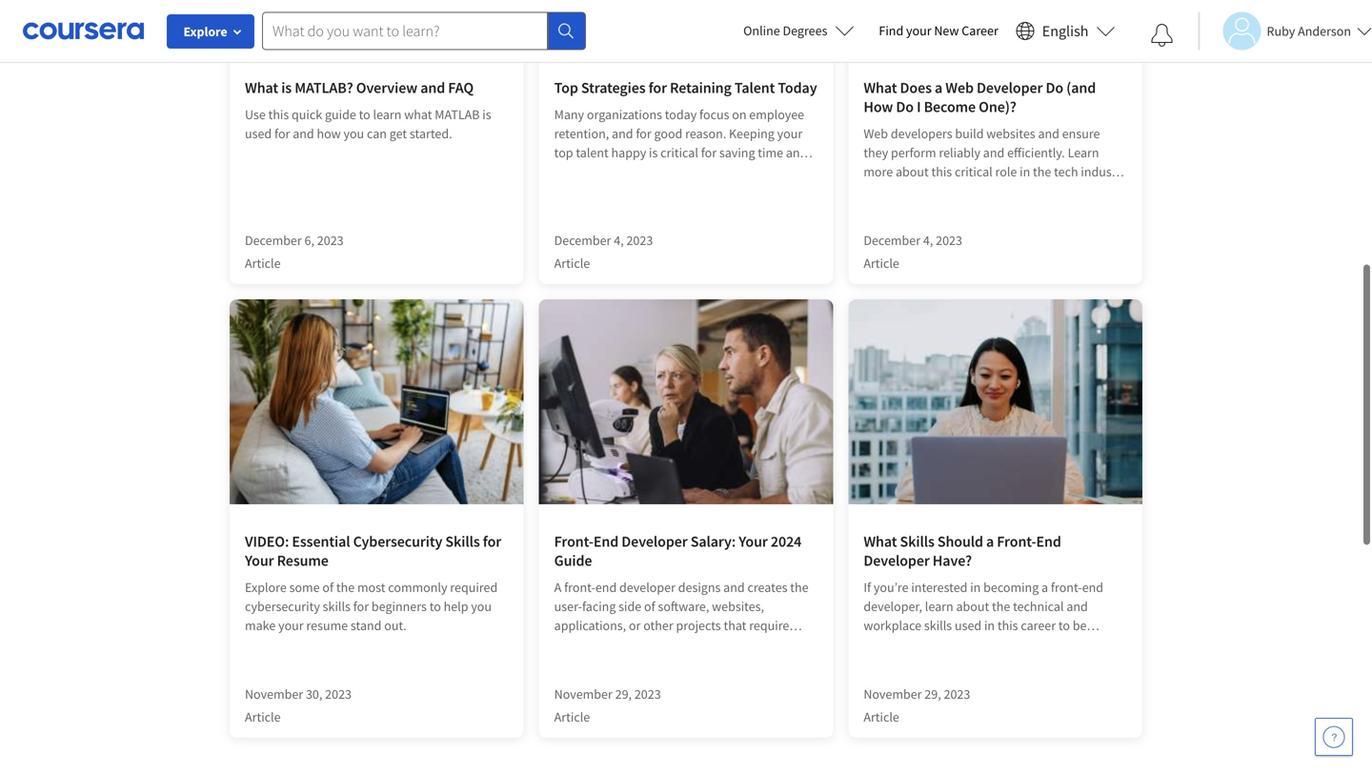 Task type: vqa. For each thing, say whether or not it's contained in the screenshot.


Task type: describe. For each thing, give the bounding box(es) containing it.
your inside video: essential cybersecurity skills for your resume explore some of the most commonly required cybersecurity skills for beginners to help you make your resume stand out.
[[278, 617, 304, 634]]

video: essential cybersecurity skills for your resume explore some of the most commonly required cybersecurity skills for beginners to help you make your resume stand out.
[[245, 532, 502, 634]]

article for organizations
[[555, 255, 590, 272]]

or
[[629, 617, 641, 634]]

to inside top strategies for retaining talent today many organizations today focus on employee retention, and for good reason. keeping your top talent happy is critical for saving time and money. explore ways to make a difference in retaining employees.
[[674, 163, 685, 180]]

in inside top strategies for retaining talent today many organizations today focus on employee retention, and for good reason. keeping your top talent happy is critical for saving time and money. explore ways to make a difference in retaining employees.
[[789, 163, 800, 180]]

anderson
[[1299, 22, 1352, 40]]

developer inside the what skills should a front-end developer have? if you're interested in becoming a front-end developer, learn about the technical and workplace skills used in this career to be successful. this article covers the responsibilities of a front-end developer and how you can grow your skill set. november 29, 2023 article
[[1030, 655, 1086, 672]]

ruby anderson button
[[1199, 12, 1373, 50]]

2023 inside 'front-end developer salary: your 2024 guide a front-end developer designs and creates the user-facing side of software, websites, applications, or other projects that require coding. learn the average front-end developer salary and how different factors can how much you can earn. november 29, 2023 article'
[[635, 685, 661, 703]]

front- up skill
[[975, 655, 1006, 672]]

for inside what is matlab? overview and faq use this quick guide to learn what matlab is used for and how you can get started.
[[275, 125, 290, 142]]

websites,
[[712, 598, 765, 615]]

make inside video: essential cybersecurity skills for your resume explore some of the most commonly required cybersecurity skills for beginners to help you make your resume stand out.
[[245, 617, 276, 634]]

2023 for quick
[[317, 232, 344, 249]]

the right creates
[[791, 579, 809, 596]]

talent
[[735, 78, 775, 97]]

get inside what does a web developer do (and how do i become one)? web developers build websites and ensure they perform reliably and efficiently. learn more about this critical role in the tech industry and how to get started.
[[929, 182, 947, 199]]

your inside video: essential cybersecurity skills for your resume explore some of the most commonly required cybersecurity skills for beginners to help you make your resume stand out.
[[245, 551, 274, 570]]

can inside the what skills should a front-end developer have? if you're interested in becoming a front-end developer, learn about the technical and workplace skills used in this career to be successful. this article covers the responsibilities of a front-end developer and how you can grow your skill set. november 29, 2023 article
[[914, 674, 934, 691]]

other
[[644, 617, 674, 634]]

become
[[924, 97, 976, 116]]

to inside what does a web developer do (and how do i become one)? web developers build websites and ensure they perform reliably and efficiently. learn more about this critical role in the tech industry and how to get started.
[[915, 182, 926, 199]]

video:
[[245, 532, 289, 551]]

ruby anderson
[[1267, 22, 1352, 40]]

[featured image] two co-workers review performance data in a set of visualizations displayed across a series of screens on a wall. image
[[230, 0, 524, 51]]

difference
[[731, 163, 786, 180]]

2023 for today
[[627, 232, 653, 249]]

article for how
[[864, 255, 900, 272]]

[featured image] two front-end developers are working together while looking at a desktop. image
[[539, 299, 834, 504]]

your inside 'front-end developer salary: your 2024 guide a front-end developer designs and creates the user-facing side of software, websites, applications, or other projects that require coding. learn the average front-end developer salary and how different factors can how much you can earn. november 29, 2023 article'
[[739, 532, 768, 551]]

good
[[654, 125, 683, 142]]

30,
[[306, 685, 323, 703]]

a up the technical on the bottom of page
[[1042, 579, 1049, 596]]

4, for organizations
[[614, 232, 624, 249]]

this inside what is matlab? overview and faq use this quick guide to learn what matlab is used for and how you can get started.
[[268, 106, 289, 123]]

degrees
[[783, 22, 828, 39]]

to inside video: essential cybersecurity skills for your resume explore some of the most commonly required cybersecurity skills for beginners to help you make your resume stand out.
[[430, 598, 441, 615]]

salary
[[555, 655, 588, 672]]

creates
[[748, 579, 788, 596]]

learn inside what does a web developer do (and how do i become one)? web developers build websites and ensure they perform reliably and efficiently. learn more about this critical role in the tech industry and how to get started.
[[1068, 144, 1100, 161]]

a inside what does a web developer do (and how do i become one)? web developers build websites and ensure they perform reliably and efficiently. learn more about this critical role in the tech industry and how to get started.
[[935, 78, 943, 97]]

keeping
[[729, 125, 775, 142]]

explore inside top strategies for retaining talent today many organizations today focus on employee retention, and for good reason. keeping your top talent happy is critical for saving time and money. explore ways to make a difference in retaining employees.
[[599, 163, 640, 180]]

set.
[[1020, 674, 1040, 691]]

front- inside the what skills should a front-end developer have? if you're interested in becoming a front-end developer, learn about the technical and workplace skills used in this career to be successful. this article covers the responsibilities of a front-end developer and how you can grow your skill set. november 29, 2023 article
[[997, 532, 1037, 551]]

today
[[778, 78, 818, 97]]

user-
[[555, 598, 582, 615]]

article
[[953, 636, 988, 653]]

1 vertical spatial is
[[483, 106, 492, 123]]

employees.
[[607, 182, 671, 199]]

much
[[782, 655, 814, 672]]

designs
[[679, 579, 721, 596]]

skills inside the what skills should a front-end developer have? if you're interested in becoming a front-end developer, learn about the technical and workplace skills used in this career to be successful. this article covers the responsibilities of a front-end developer and how you can grow your skill set. november 29, 2023 article
[[925, 617, 953, 634]]

end down covers
[[1006, 655, 1027, 672]]

front- inside 'front-end developer salary: your 2024 guide a front-end developer designs and creates the user-facing side of software, websites, applications, or other projects that require coding. learn the average front-end developer salary and how different factors can how much you can earn. november 29, 2023 article'
[[555, 532, 594, 551]]

you inside 'front-end developer salary: your 2024 guide a front-end developer designs and creates the user-facing side of software, websites, applications, or other projects that require coding. learn the average front-end developer salary and how different factors can how much you can earn. november 29, 2023 article'
[[555, 674, 575, 691]]

employee
[[750, 106, 805, 123]]

career
[[1021, 617, 1056, 634]]

your inside the what skills should a front-end developer have? if you're interested in becoming a front-end developer, learn about the technical and workplace skills used in this career to be successful. this article covers the responsibilities of a front-end developer and how you can grow your skill set. november 29, 2023 article
[[967, 674, 993, 691]]

2023 inside the what skills should a front-end developer have? if you're interested in becoming a front-end developer, learn about the technical and workplace skills used in this career to be successful. this article covers the responsibilities of a front-end developer and how you can grow your skill set. november 29, 2023 article
[[944, 685, 971, 703]]

make inside top strategies for retaining talent today many organizations today focus on employee retention, and for good reason. keeping your top talent happy is critical for saving time and money. explore ways to make a difference in retaining employees.
[[688, 163, 719, 180]]

can down "salary"
[[578, 674, 598, 691]]

most
[[357, 579, 386, 596]]

find your new career link
[[870, 19, 1008, 43]]

explore button
[[167, 14, 255, 49]]

2023 for some
[[325, 685, 352, 703]]

beginners
[[372, 598, 427, 615]]

critical inside what does a web developer do (and how do i become one)? web developers build websites and ensure they perform reliably and efficiently. learn more about this critical role in the tech industry and how to get started.
[[955, 163, 993, 180]]

responsibilities
[[864, 655, 949, 672]]

front-end developer salary: your 2024 guide a front-end developer designs and creates the user-facing side of software, websites, applications, or other projects that require coding. learn the average front-end developer salary and how different factors can how much you can earn. november 29, 2023 article
[[555, 532, 814, 726]]

to inside the what skills should a front-end developer have? if you're interested in becoming a front-end developer, learn about the technical and workplace skills used in this career to be successful. this article covers the responsibilities of a front-end developer and how you can grow your skill set. november 29, 2023 article
[[1059, 617, 1071, 634]]

software,
[[658, 598, 710, 615]]

retention,
[[555, 125, 609, 142]]

saving
[[720, 144, 756, 161]]

skills inside the what skills should a front-end developer have? if you're interested in becoming a front-end developer, learn about the technical and workplace skills used in this career to be successful. this article covers the responsibilities of a front-end developer and how you can grow your skill set. november 29, 2023 article
[[900, 532, 935, 551]]

how
[[864, 97, 894, 116]]

december 4, 2023 article for how
[[864, 232, 963, 272]]

explore inside video: essential cybersecurity skills for your resume explore some of the most commonly required cybersecurity skills for beginners to help you make your resume stand out.
[[245, 579, 287, 596]]

quick
[[292, 106, 322, 123]]

faq
[[448, 78, 474, 97]]

cybersecurity
[[245, 598, 320, 615]]

retaining
[[670, 78, 732, 97]]

if
[[864, 579, 871, 596]]

0 horizontal spatial is
[[281, 78, 292, 97]]

can right factors
[[733, 655, 753, 672]]

online degrees
[[744, 22, 828, 39]]

happy
[[612, 144, 647, 161]]

developer inside the what skills should a front-end developer have? if you're interested in becoming a front-end developer, learn about the technical and workplace skills used in this career to be successful. this article covers the responsibilities of a front-end developer and how you can grow your skill set. november 29, 2023 article
[[864, 551, 930, 570]]

applications,
[[555, 617, 627, 634]]

a
[[555, 579, 562, 596]]

end inside the what skills should a front-end developer have? if you're interested in becoming a front-end developer, learn about the technical and workplace skills used in this career to be successful. this article covers the responsibilities of a front-end developer and how you can grow your skill set. november 29, 2023 article
[[1037, 532, 1062, 551]]

build
[[956, 125, 984, 142]]

perform
[[891, 144, 937, 161]]

about inside what does a web developer do (and how do i become one)? web developers build websites and ensure they perform reliably and efficiently. learn more about this critical role in the tech industry and how to get started.
[[896, 163, 929, 180]]

efficiently.
[[1008, 144, 1066, 161]]

technical
[[1013, 598, 1064, 615]]

becoming
[[984, 579, 1039, 596]]

of inside video: essential cybersecurity skills for your resume explore some of the most commonly required cybersecurity skills for beginners to help you make your resume stand out.
[[323, 579, 334, 596]]

29, inside the what skills should a front-end developer have? if you're interested in becoming a front-end developer, learn about the technical and workplace skills used in this career to be successful. this article covers the responsibilities of a front-end developer and how you can grow your skill set. november 29, 2023 article
[[925, 685, 942, 703]]

does
[[900, 78, 932, 97]]

get inside what is matlab? overview and faq use this quick guide to learn what matlab is used for and how you can get started.
[[390, 125, 407, 142]]

this
[[927, 636, 950, 653]]

covers
[[991, 636, 1027, 653]]

december for this
[[245, 232, 302, 249]]

talent
[[576, 144, 609, 161]]

english
[[1043, 21, 1089, 41]]

industry
[[1081, 163, 1128, 180]]

online
[[744, 22, 780, 39]]

1 vertical spatial developer
[[755, 636, 811, 653]]

[featured image] manager in a meeting with an employee. image
[[539, 0, 834, 51]]

projects
[[676, 617, 721, 634]]

what
[[404, 106, 432, 123]]

[featured image] a front-end developer is in an office working on their laptop with earbuds on. image
[[849, 299, 1143, 504]]

average
[[653, 636, 697, 653]]

resume
[[277, 551, 329, 570]]

role
[[996, 163, 1018, 180]]

tech
[[1055, 163, 1079, 180]]

november inside november 30, 2023 article
[[245, 685, 303, 703]]

learn inside the what skills should a front-end developer have? if you're interested in becoming a front-end developer, learn about the technical and workplace skills used in this career to be successful. this article covers the responsibilities of a front-end developer and how you can grow your skill set. november 29, 2023 article
[[925, 598, 954, 615]]

end up facing in the bottom of the page
[[596, 579, 617, 596]]

show notifications image
[[1151, 24, 1174, 47]]

explore inside popup button
[[184, 23, 227, 40]]

guide
[[325, 106, 356, 123]]

resume
[[306, 617, 348, 634]]

front- right a
[[564, 579, 596, 596]]

a inside top strategies for retaining talent today many organizations today focus on employee retention, and for good reason. keeping your top talent happy is critical for saving time and money. explore ways to make a difference in retaining employees.
[[721, 163, 728, 180]]

a down article
[[965, 655, 972, 672]]

reliably
[[939, 144, 981, 161]]

top strategies for retaining talent today many organizations today focus on employee retention, and for good reason. keeping your top talent happy is critical for saving time and money. explore ways to make a difference in retaining employees.
[[555, 78, 818, 199]]

have?
[[933, 551, 972, 570]]

1 horizontal spatial do
[[1046, 78, 1064, 97]]

this for have?
[[998, 617, 1019, 634]]



Task type: locate. For each thing, give the bounding box(es) containing it.
developer inside what does a web developer do (and how do i become one)? web developers build websites and ensure they perform reliably and efficiently. learn more about this critical role in the tech industry and how to get started.
[[977, 78, 1043, 97]]

developer left salary: at bottom right
[[622, 532, 688, 551]]

get
[[390, 125, 407, 142], [929, 182, 947, 199]]

1 horizontal spatial started.
[[949, 182, 992, 199]]

1 horizontal spatial explore
[[245, 579, 287, 596]]

1 vertical spatial get
[[929, 182, 947, 199]]

2 december from the left
[[555, 232, 611, 249]]

what up 'use'
[[245, 78, 278, 97]]

what inside what is matlab? overview and faq use this quick guide to learn what matlab is used for and how you can get started.
[[245, 78, 278, 97]]

to inside what is matlab? overview and faq use this quick guide to learn what matlab is used for and how you can get started.
[[359, 106, 371, 123]]

december 4, 2023 article down retaining
[[555, 232, 653, 272]]

0 horizontal spatial critical
[[661, 144, 699, 161]]

december 4, 2023 article for organizations
[[555, 232, 653, 272]]

29, down responsibilities
[[925, 685, 942, 703]]

0 vertical spatial of
[[323, 579, 334, 596]]

they
[[864, 144, 889, 161]]

0 horizontal spatial your
[[245, 551, 274, 570]]

you
[[344, 125, 364, 142], [471, 598, 492, 615], [555, 674, 575, 691], [891, 674, 911, 691]]

a right should
[[987, 532, 995, 551]]

of up grow
[[952, 655, 963, 672]]

0 horizontal spatial about
[[896, 163, 929, 180]]

required
[[450, 579, 498, 596]]

critical down reliably at the right of the page
[[955, 163, 993, 180]]

0 horizontal spatial developer
[[622, 532, 688, 551]]

[featured image] a woman sits on a sofa with a laptop working as a cybersecurity analyst. image
[[230, 299, 524, 504]]

what is matlab? overview and faq use this quick guide to learn what matlab is used for and how you can get started.
[[245, 78, 492, 142]]

2 vertical spatial this
[[998, 617, 1019, 634]]

developer inside 'front-end developer salary: your 2024 guide a front-end developer designs and creates the user-facing side of software, websites, applications, or other projects that require coding. learn the average front-end developer salary and how different factors can how much you can earn. november 29, 2023 article'
[[622, 532, 688, 551]]

2 vertical spatial developer
[[1030, 655, 1086, 672]]

0 horizontal spatial web
[[864, 125, 889, 142]]

the down becoming
[[992, 598, 1011, 615]]

4,
[[614, 232, 624, 249], [924, 232, 934, 249]]

1 horizontal spatial this
[[932, 163, 953, 180]]

None search field
[[262, 12, 586, 50]]

december left 6,
[[245, 232, 302, 249]]

1 horizontal spatial web
[[946, 78, 974, 97]]

to left "help"
[[430, 598, 441, 615]]

how up the earn.
[[615, 655, 639, 672]]

essential
[[292, 532, 350, 551]]

2 horizontal spatial developer
[[977, 78, 1043, 97]]

how down responsibilities
[[864, 674, 888, 691]]

0 horizontal spatial explore
[[184, 23, 227, 40]]

0 horizontal spatial 4,
[[614, 232, 624, 249]]

developer up you're
[[864, 551, 930, 570]]

1 29, from the left
[[616, 685, 632, 703]]

0 vertical spatial this
[[268, 106, 289, 123]]

of right some
[[323, 579, 334, 596]]

2 december 4, 2023 article from the left
[[864, 232, 963, 272]]

december for organizations
[[555, 232, 611, 249]]

0 vertical spatial web
[[946, 78, 974, 97]]

developer
[[620, 579, 676, 596], [755, 636, 811, 653], [1030, 655, 1086, 672]]

online degrees button
[[728, 10, 870, 51]]

started. inside what does a web developer do (and how do i become one)? web developers build websites and ensure they perform reliably and efficiently. learn more about this critical role in the tech industry and how to get started.
[[949, 182, 992, 199]]

0 vertical spatial started.
[[410, 125, 452, 142]]

your
[[907, 22, 932, 39], [778, 125, 803, 142], [278, 617, 304, 634], [967, 674, 993, 691]]

november inside 'front-end developer salary: your 2024 guide a front-end developer designs and creates the user-facing side of software, websites, applications, or other projects that require coding. learn the average front-end developer salary and how different factors can how much you can earn. november 29, 2023 article'
[[555, 685, 613, 703]]

used inside the what skills should a front-end developer have? if you're interested in becoming a front-end developer, learn about the technical and workplace skills used in this career to be successful. this article covers the responsibilities of a front-end developer and how you can grow your skill set. november 29, 2023 article
[[955, 617, 982, 634]]

0 horizontal spatial front-
[[555, 532, 594, 551]]

can inside what is matlab? overview and faq use this quick guide to learn what matlab is used for and how you can get started.
[[367, 125, 387, 142]]

require
[[750, 617, 790, 634]]

this inside what does a web developer do (and how do i become one)? web developers build websites and ensure they perform reliably and efficiently. learn more about this critical role in the tech industry and how to get started.
[[932, 163, 953, 180]]

0 vertical spatial get
[[390, 125, 407, 142]]

2 horizontal spatial this
[[998, 617, 1019, 634]]

[featured image] a web designer is at the office working. image
[[849, 0, 1143, 51]]

coding.
[[555, 636, 596, 653]]

0 horizontal spatial do
[[897, 97, 914, 116]]

to down perform
[[915, 182, 926, 199]]

1 horizontal spatial critical
[[955, 163, 993, 180]]

this inside the what skills should a front-end developer have? if you're interested in becoming a front-end developer, learn about the technical and workplace skills used in this career to be successful. this article covers the responsibilities of a front-end developer and how you can grow your skill set. november 29, 2023 article
[[998, 617, 1019, 634]]

What do you want to learn? text field
[[262, 12, 548, 50]]

1 horizontal spatial used
[[955, 617, 982, 634]]

1 horizontal spatial is
[[483, 106, 492, 123]]

started. inside what is matlab? overview and faq use this quick guide to learn what matlab is used for and how you can get started.
[[410, 125, 452, 142]]

the
[[1033, 163, 1052, 180], [336, 579, 355, 596], [791, 579, 809, 596], [992, 598, 1011, 615], [632, 636, 651, 653], [1029, 636, 1048, 653]]

money.
[[555, 163, 596, 180]]

make down "reason."
[[688, 163, 719, 180]]

the inside video: essential cybersecurity skills for your resume explore some of the most commonly required cybersecurity skills for beginners to help you make your resume stand out.
[[336, 579, 355, 596]]

the inside what does a web developer do (and how do i become one)? web developers build websites and ensure they perform reliably and efficiently. learn more about this critical role in the tech industry and how to get started.
[[1033, 163, 1052, 180]]

about down perform
[[896, 163, 929, 180]]

november inside the what skills should a front-end developer have? if you're interested in becoming a front-end developer, learn about the technical and workplace skills used in this career to be successful. this article covers the responsibilities of a front-end developer and how you can grow your skill set. november 29, 2023 article
[[864, 685, 922, 703]]

2 horizontal spatial november
[[864, 685, 922, 703]]

developer up side on the bottom of page
[[620, 579, 676, 596]]

0 horizontal spatial of
[[323, 579, 334, 596]]

end up becoming
[[1037, 532, 1062, 551]]

of inside the what skills should a front-end developer have? if you're interested in becoming a front-end developer, learn about the technical and workplace skills used in this career to be successful. this article covers the responsibilities of a front-end developer and how you can grow your skill set. november 29, 2023 article
[[952, 655, 963, 672]]

1 horizontal spatial developer
[[755, 636, 811, 653]]

developer
[[977, 78, 1043, 97], [622, 532, 688, 551], [864, 551, 930, 570]]

2 horizontal spatial of
[[952, 655, 963, 672]]

one)?
[[979, 97, 1017, 116]]

critical inside top strategies for retaining talent today many organizations today focus on employee retention, and for good reason. keeping your top talent happy is critical for saving time and money. explore ways to make a difference in retaining employees.
[[661, 144, 699, 161]]

0 horizontal spatial developer
[[620, 579, 676, 596]]

used inside what is matlab? overview and faq use this quick guide to learn what matlab is used for and how you can get started.
[[245, 125, 272, 142]]

learn down "ensure"
[[1068, 144, 1100, 161]]

2 horizontal spatial is
[[649, 144, 658, 161]]

how down more
[[888, 182, 912, 199]]

developer up websites
[[977, 78, 1043, 97]]

front-
[[564, 579, 596, 596], [1051, 579, 1083, 596], [700, 636, 731, 653], [975, 655, 1006, 672]]

december inside december 6, 2023 article
[[245, 232, 302, 249]]

ways
[[643, 163, 671, 180]]

you inside video: essential cybersecurity skills for your resume explore some of the most commonly required cybersecurity skills for beginners to help you make your resume stand out.
[[471, 598, 492, 615]]

december down retaining
[[555, 232, 611, 249]]

1 horizontal spatial about
[[957, 598, 990, 615]]

get down reliably at the right of the page
[[929, 182, 947, 199]]

2 29, from the left
[[925, 685, 942, 703]]

1 vertical spatial critical
[[955, 163, 993, 180]]

find your new career
[[879, 22, 999, 39]]

0 vertical spatial explore
[[184, 23, 227, 40]]

top
[[555, 144, 574, 161]]

article inside the what skills should a front-end developer have? if you're interested in becoming a front-end developer, learn about the technical and workplace skills used in this career to be successful. this article covers the responsibilities of a front-end developer and how you can grow your skill set. november 29, 2023 article
[[864, 708, 900, 726]]

matlab?
[[295, 78, 353, 97]]

is up ways
[[649, 144, 658, 161]]

0 horizontal spatial learn
[[373, 106, 402, 123]]

1 vertical spatial make
[[245, 617, 276, 634]]

many
[[555, 106, 585, 123]]

how inside what does a web developer do (and how do i become one)? web developers build websites and ensure they perform reliably and efficiently. learn more about this critical role in the tech industry and how to get started.
[[888, 182, 912, 199]]

how inside the what skills should a front-end developer have? if you're interested in becoming a front-end developer, learn about the technical and workplace skills used in this career to be successful. this article covers the responsibilities of a front-end developer and how you can grow your skill set. november 29, 2023 article
[[864, 674, 888, 691]]

factors
[[692, 655, 730, 672]]

overview
[[356, 78, 418, 97]]

1 horizontal spatial december
[[555, 232, 611, 249]]

29, down or
[[616, 685, 632, 703]]

english button
[[1008, 0, 1124, 62]]

4, down perform
[[924, 232, 934, 249]]

2023 left skill
[[944, 685, 971, 703]]

to right guide
[[359, 106, 371, 123]]

use
[[245, 106, 266, 123]]

1 vertical spatial learn
[[598, 636, 630, 653]]

retaining
[[555, 182, 604, 199]]

on
[[732, 106, 747, 123]]

successful.
[[864, 636, 924, 653]]

end down the that
[[731, 636, 752, 653]]

can
[[367, 125, 387, 142], [733, 655, 753, 672], [578, 674, 598, 691], [914, 674, 934, 691]]

front- up a
[[555, 532, 594, 551]]

2 horizontal spatial explore
[[599, 163, 640, 180]]

end inside 'front-end developer salary: your 2024 guide a front-end developer designs and creates the user-facing side of software, websites, applications, or other projects that require coding. learn the average front-end developer salary and how different factors can how much you can earn. november 29, 2023 article'
[[594, 532, 619, 551]]

be
[[1073, 617, 1087, 634]]

skills up required
[[446, 532, 480, 551]]

2023 down reliably at the right of the page
[[936, 232, 963, 249]]

do left (and
[[1046, 78, 1064, 97]]

1 november from the left
[[245, 685, 303, 703]]

skills inside video: essential cybersecurity skills for your resume explore some of the most commonly required cybersecurity skills for beginners to help you make your resume stand out.
[[323, 598, 351, 615]]

0 horizontal spatial learn
[[598, 636, 630, 653]]

1 horizontal spatial learn
[[925, 598, 954, 615]]

cybersecurity
[[353, 532, 443, 551]]

december 6, 2023 article
[[245, 232, 344, 272]]

2 skills from the left
[[900, 532, 935, 551]]

learn inside what is matlab? overview and faq use this quick guide to learn what matlab is used for and how you can get started.
[[373, 106, 402, 123]]

1 vertical spatial used
[[955, 617, 982, 634]]

article for this
[[245, 255, 281, 272]]

how down guide
[[317, 125, 341, 142]]

1 horizontal spatial 29,
[[925, 685, 942, 703]]

the down or
[[632, 636, 651, 653]]

what inside the what skills should a front-end developer have? if you're interested in becoming a front-end developer, learn about the technical and workplace skills used in this career to be successful. this article covers the responsibilities of a front-end developer and how you can grow your skill set. november 29, 2023 article
[[864, 532, 898, 551]]

1 horizontal spatial of
[[644, 598, 656, 615]]

should
[[938, 532, 984, 551]]

article inside 'front-end developer salary: your 2024 guide a front-end developer designs and creates the user-facing side of software, websites, applications, or other projects that require coding. learn the average front-end developer salary and how different factors can how much you can earn. november 29, 2023 article'
[[555, 708, 590, 726]]

29, inside 'front-end developer salary: your 2024 guide a front-end developer designs and creates the user-facing side of software, websites, applications, or other projects that require coding. learn the average front-end developer salary and how different factors can how much you can earn. november 29, 2023 article'
[[616, 685, 632, 703]]

2 vertical spatial of
[[952, 655, 963, 672]]

find
[[879, 22, 904, 39]]

1 horizontal spatial learn
[[1068, 144, 1100, 161]]

a down the saving in the top of the page
[[721, 163, 728, 180]]

end right guide
[[594, 532, 619, 551]]

how inside what is matlab? overview and faq use this quick guide to learn what matlab is used for and how you can get started.
[[317, 125, 341, 142]]

0 horizontal spatial make
[[245, 617, 276, 634]]

6,
[[305, 232, 315, 249]]

0 vertical spatial learn
[[1068, 144, 1100, 161]]

developers
[[891, 125, 953, 142]]

1 horizontal spatial skills
[[900, 532, 935, 551]]

get down what
[[390, 125, 407, 142]]

article inside november 30, 2023 article
[[245, 708, 281, 726]]

your right find
[[907, 22, 932, 39]]

november left 30,
[[245, 685, 303, 703]]

2023 down different at bottom
[[635, 685, 661, 703]]

in up covers
[[985, 617, 995, 634]]

time
[[758, 144, 784, 161]]

web
[[946, 78, 974, 97], [864, 125, 889, 142]]

1 skills from the left
[[446, 532, 480, 551]]

1 horizontal spatial get
[[929, 182, 947, 199]]

0 vertical spatial is
[[281, 78, 292, 97]]

ruby
[[1267, 22, 1296, 40]]

1 horizontal spatial december 4, 2023 article
[[864, 232, 963, 272]]

3 december from the left
[[864, 232, 921, 249]]

2023 for do
[[936, 232, 963, 249]]

and
[[421, 78, 445, 97], [293, 125, 314, 142], [612, 125, 634, 142], [1039, 125, 1060, 142], [786, 144, 808, 161], [984, 144, 1005, 161], [864, 182, 885, 199], [724, 579, 745, 596], [1067, 598, 1089, 615], [591, 655, 612, 672], [1089, 655, 1110, 672]]

do
[[1046, 78, 1064, 97], [897, 97, 914, 116]]

1 vertical spatial learn
[[925, 598, 954, 615]]

help
[[444, 598, 469, 615]]

in down "have?" on the bottom right of page
[[971, 579, 981, 596]]

coursera image
[[23, 15, 144, 46]]

you down guide
[[344, 125, 364, 142]]

december 4, 2023 article down more
[[864, 232, 963, 272]]

workplace
[[864, 617, 922, 634]]

for
[[649, 78, 667, 97], [275, 125, 290, 142], [636, 125, 652, 142], [701, 144, 717, 161], [483, 532, 502, 551], [353, 598, 369, 615]]

help center image
[[1323, 726, 1346, 748]]

learn down interested
[[925, 598, 954, 615]]

0 vertical spatial learn
[[373, 106, 402, 123]]

0 vertical spatial used
[[245, 125, 272, 142]]

1 horizontal spatial developer
[[864, 551, 930, 570]]

in inside what does a web developer do (and how do i become one)? web developers build websites and ensure they perform reliably and efficiently. learn more about this critical role in the tech industry and how to get started.
[[1020, 163, 1031, 180]]

in right difference
[[789, 163, 800, 180]]

1 horizontal spatial end
[[1037, 532, 1062, 551]]

developer up set.
[[1030, 655, 1086, 672]]

skills
[[323, 598, 351, 615], [925, 617, 953, 634]]

1 horizontal spatial front-
[[997, 532, 1037, 551]]

2 horizontal spatial developer
[[1030, 655, 1086, 672]]

is up quick on the top left of page
[[281, 78, 292, 97]]

1 vertical spatial started.
[[949, 182, 992, 199]]

2023 right 30,
[[325, 685, 352, 703]]

top
[[555, 78, 578, 97]]

interested
[[912, 579, 968, 596]]

2 end from the left
[[1037, 532, 1062, 551]]

grow
[[937, 674, 965, 691]]

career
[[962, 22, 999, 39]]

end
[[594, 532, 619, 551], [1037, 532, 1062, 551]]

0 horizontal spatial skills
[[446, 532, 480, 551]]

1 horizontal spatial make
[[688, 163, 719, 180]]

you inside what is matlab? overview and faq use this quick guide to learn what matlab is used for and how you can get started.
[[344, 125, 364, 142]]

1 vertical spatial skills
[[925, 617, 953, 634]]

2023 inside november 30, 2023 article
[[325, 685, 352, 703]]

2 vertical spatial is
[[649, 144, 658, 161]]

a
[[935, 78, 943, 97], [721, 163, 728, 180], [987, 532, 995, 551], [1042, 579, 1049, 596], [965, 655, 972, 672]]

0 horizontal spatial december
[[245, 232, 302, 249]]

0 horizontal spatial november
[[245, 685, 303, 703]]

front- up becoming
[[997, 532, 1037, 551]]

2 front- from the left
[[997, 532, 1037, 551]]

0 horizontal spatial end
[[594, 532, 619, 551]]

websites
[[987, 125, 1036, 142]]

developer down require at the bottom right of page
[[755, 636, 811, 653]]

2023 inside december 6, 2023 article
[[317, 232, 344, 249]]

1 end from the left
[[594, 532, 619, 551]]

about inside the what skills should a front-end developer have? if you're interested in becoming a front-end developer, learn about the technical and workplace skills used in this career to be successful. this article covers the responsibilities of a front-end developer and how you can grow your skill set. november 29, 2023 article
[[957, 598, 990, 615]]

2 vertical spatial explore
[[245, 579, 287, 596]]

started. down what
[[410, 125, 452, 142]]

focus
[[700, 106, 730, 123]]

learn down overview
[[373, 106, 402, 123]]

front- up factors
[[700, 636, 731, 653]]

your inside top strategies for retaining talent today many organizations today focus on employee retention, and for good reason. keeping your top talent happy is critical for saving time and money. explore ways to make a difference in retaining employees.
[[778, 125, 803, 142]]

1 horizontal spatial skills
[[925, 617, 953, 634]]

what inside what does a web developer do (and how do i become one)? web developers build websites and ensure they perform reliably and efficiently. learn more about this critical role in the tech industry and how to get started.
[[864, 78, 898, 97]]

your left resume
[[245, 551, 274, 570]]

in right role
[[1020, 163, 1031, 180]]

matlab
[[435, 106, 480, 123]]

salary:
[[691, 532, 736, 551]]

what up you're
[[864, 532, 898, 551]]

web left one)?
[[946, 78, 974, 97]]

what for what does a web developer do (and how do i become one)?
[[864, 78, 898, 97]]

2 4, from the left
[[924, 232, 934, 249]]

to right ways
[[674, 163, 685, 180]]

of inside 'front-end developer salary: your 2024 guide a front-end developer designs and creates the user-facing side of software, websites, applications, or other projects that require coding. learn the average front-end developer salary and how different factors can how much you can earn. november 29, 2023 article'
[[644, 598, 656, 615]]

the down career
[[1029, 636, 1048, 653]]

2 november from the left
[[555, 685, 613, 703]]

1 vertical spatial web
[[864, 125, 889, 142]]

you down "salary"
[[555, 674, 575, 691]]

0 horizontal spatial skills
[[323, 598, 351, 615]]

the down efficiently.
[[1033, 163, 1052, 180]]

do left "i"
[[897, 97, 914, 116]]

0 vertical spatial developer
[[620, 579, 676, 596]]

0 horizontal spatial get
[[390, 125, 407, 142]]

you down responsibilities
[[891, 674, 911, 691]]

0 vertical spatial skills
[[323, 598, 351, 615]]

1 horizontal spatial your
[[739, 532, 768, 551]]

this for how
[[932, 163, 953, 180]]

your left skill
[[967, 674, 993, 691]]

2023
[[317, 232, 344, 249], [627, 232, 653, 249], [936, 232, 963, 249], [325, 685, 352, 703], [635, 685, 661, 703], [944, 685, 971, 703]]

learn inside 'front-end developer salary: your 2024 guide a front-end developer designs and creates the user-facing side of software, websites, applications, or other projects that require coding. learn the average front-end developer salary and how different factors can how much you can earn. november 29, 2023 article'
[[598, 636, 630, 653]]

0 vertical spatial critical
[[661, 144, 699, 161]]

you down required
[[471, 598, 492, 615]]

1 december from the left
[[245, 232, 302, 249]]

this up covers
[[998, 617, 1019, 634]]

this down reliably at the right of the page
[[932, 163, 953, 180]]

1 4, from the left
[[614, 232, 624, 249]]

your down employee
[[778, 125, 803, 142]]

out.
[[384, 617, 407, 634]]

0 horizontal spatial started.
[[410, 125, 452, 142]]

0 horizontal spatial used
[[245, 125, 272, 142]]

0 vertical spatial make
[[688, 163, 719, 180]]

what skills should a front-end developer have? if you're interested in becoming a front-end developer, learn about the technical and workplace skills used in this career to be successful. this article covers the responsibilities of a front-end developer and how you can grow your skill set. november 29, 2023 article
[[864, 532, 1110, 726]]

4, down employees.
[[614, 232, 624, 249]]

how left much
[[755, 655, 780, 672]]

web up they
[[864, 125, 889, 142]]

this
[[268, 106, 289, 123], [932, 163, 953, 180], [998, 617, 1019, 634]]

what
[[245, 78, 278, 97], [864, 78, 898, 97], [864, 532, 898, 551]]

different
[[642, 655, 689, 672]]

skills left should
[[900, 532, 935, 551]]

0 horizontal spatial 29,
[[616, 685, 632, 703]]

1 vertical spatial this
[[932, 163, 953, 180]]

1 december 4, 2023 article from the left
[[555, 232, 653, 272]]

what does a web developer do (and how do i become one)? web developers build websites and ensure they perform reliably and efficiently. learn more about this critical role in the tech industry and how to get started.
[[864, 78, 1128, 199]]

what for what is matlab? overview and faq
[[245, 78, 278, 97]]

can down overview
[[367, 125, 387, 142]]

2023 down employees.
[[627, 232, 653, 249]]

november
[[245, 685, 303, 703], [555, 685, 613, 703], [864, 685, 922, 703]]

can down responsibilities
[[914, 674, 934, 691]]

started. down reliably at the right of the page
[[949, 182, 992, 199]]

skills up resume
[[323, 598, 351, 615]]

i
[[917, 97, 921, 116]]

a right the does
[[935, 78, 943, 97]]

skills inside video: essential cybersecurity skills for your resume explore some of the most commonly required cybersecurity skills for beginners to help you make your resume stand out.
[[446, 532, 480, 551]]

0 horizontal spatial december 4, 2023 article
[[555, 232, 653, 272]]

the left most
[[336, 579, 355, 596]]

1 vertical spatial of
[[644, 598, 656, 615]]

4, for how
[[924, 232, 934, 249]]

december for how
[[864, 232, 921, 249]]

1 horizontal spatial november
[[555, 685, 613, 703]]

is inside top strategies for retaining talent today many organizations today focus on employee retention, and for good reason. keeping your top talent happy is critical for saving time and money. explore ways to make a difference in retaining employees.
[[649, 144, 658, 161]]

1 vertical spatial about
[[957, 598, 990, 615]]

article for explore
[[245, 708, 281, 726]]

3 november from the left
[[864, 685, 922, 703]]

ensure
[[1063, 125, 1101, 142]]

new
[[935, 22, 960, 39]]

0 vertical spatial about
[[896, 163, 929, 180]]

what left the does
[[864, 78, 898, 97]]

you inside the what skills should a front-end developer have? if you're interested in becoming a front-end developer, learn about the technical and workplace skills used in this career to be successful. this article covers the responsibilities of a front-end developer and how you can grow your skill set. november 29, 2023 article
[[891, 674, 911, 691]]

learn down or
[[598, 636, 630, 653]]

2024
[[771, 532, 802, 551]]

front- up the technical on the bottom of page
[[1051, 579, 1083, 596]]

side
[[619, 598, 642, 615]]

2 horizontal spatial december
[[864, 232, 921, 249]]

you're
[[874, 579, 909, 596]]

1 vertical spatial explore
[[599, 163, 640, 180]]

reason.
[[686, 125, 727, 142]]

to left be
[[1059, 617, 1071, 634]]

end up be
[[1083, 579, 1104, 596]]

is right matlab
[[483, 106, 492, 123]]

your down the "cybersecurity"
[[278, 617, 304, 634]]

0 horizontal spatial this
[[268, 106, 289, 123]]

used up article
[[955, 617, 982, 634]]

front-
[[555, 532, 594, 551], [997, 532, 1037, 551]]

1 front- from the left
[[555, 532, 594, 551]]

1 horizontal spatial 4,
[[924, 232, 934, 249]]

about up article
[[957, 598, 990, 615]]

skills up this
[[925, 617, 953, 634]]

article inside december 6, 2023 article
[[245, 255, 281, 272]]



